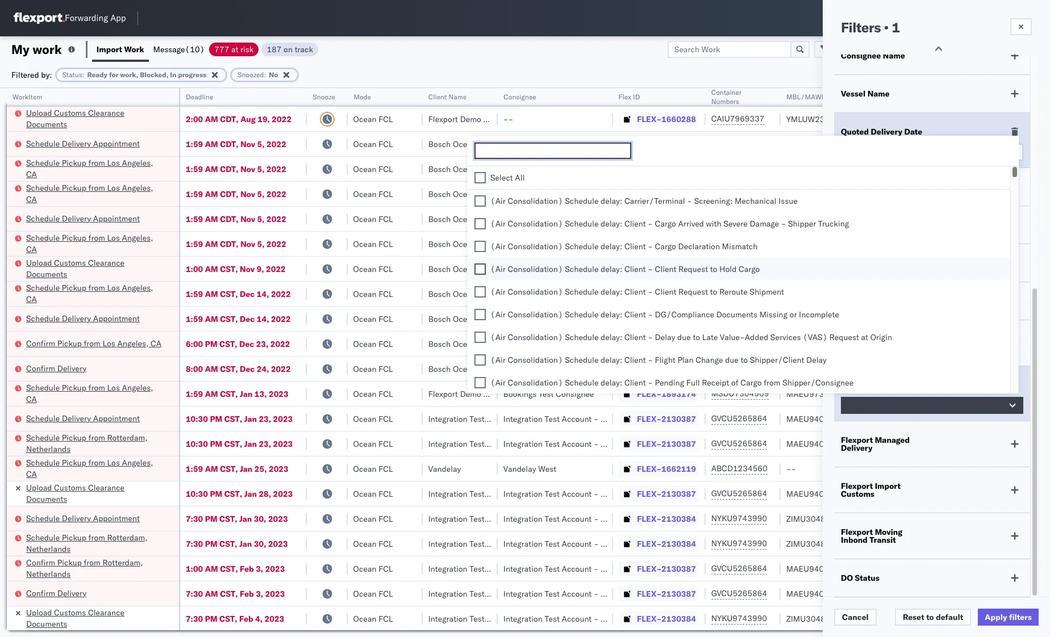 Task type: describe. For each thing, give the bounding box(es) containing it.
to inside button
[[927, 613, 934, 623]]

3 schedule pickup from los angeles, ca button from the top
[[26, 232, 164, 256]]

3 ocean fcl from the top
[[353, 164, 393, 174]]

pm right 6:00
[[205, 339, 217, 349]]

1662119
[[662, 464, 696, 474]]

3, for 7:30 am cst, feb 3, 2023
[[256, 589, 263, 599]]

hlxu8034992 for upload customs clearance documents button for 1:00 am cst, nov 9, 2022
[[832, 264, 888, 274]]

pickup for 3rd schedule pickup from los angeles, ca button
[[62, 233, 86, 243]]

forwarding app
[[65, 13, 126, 24]]

7 fcl from the top
[[379, 264, 393, 274]]

4 7:30 from the top
[[186, 614, 203, 624]]

cst, down 1:59 am cst, jan 25, 2023
[[224, 489, 242, 499]]

flex-1893174
[[637, 389, 696, 399]]

2023 down 28,
[[268, 514, 288, 524]]

1:59 am cdt, nov 5, 2022 for 6th schedule pickup from los angeles, ca button from the bottom of the page
[[186, 164, 286, 174]]

filtered
[[11, 70, 39, 80]]

schedule pickup from rotterdam, netherlands link for 10:30
[[26, 432, 164, 455]]

7:30 am cst, feb 3, 2023
[[186, 589, 285, 599]]

flex-2130387 for schedule pickup from rotterdam, netherlands
[[637, 439, 696, 449]]

3 maeu9408431 from the top
[[787, 489, 844, 499]]

1 integration test account - karl lagerfeld from the top
[[503, 414, 651, 424]]

: for snoozed
[[264, 70, 266, 79]]

flex-1662119
[[637, 464, 696, 474]]

delay: for or
[[601, 310, 623, 320]]

24,
[[257, 364, 269, 374]]

lhuu7894563, for confirm pickup from los angeles, ca
[[711, 339, 770, 349]]

3 account from the top
[[562, 489, 592, 499]]

bookings
[[503, 389, 537, 399]]

4 account from the top
[[562, 514, 592, 524]]

schedule pickup from los angeles, ca for fourth schedule pickup from los angeles, ca button from the top
[[26, 283, 153, 304]]

6:00 pm cst, dec 23, 2022
[[186, 339, 290, 349]]

pickup for confirm pickup from los angeles, ca button
[[57, 338, 82, 349]]

pm down 1:59 am cst, jan 25, 2023
[[210, 489, 222, 499]]

pm up "1:00 am cst, feb 3, 2023"
[[205, 539, 217, 549]]

delay: for hold
[[601, 264, 623, 275]]

2022 for schedule delivery appointment button associated with 1:59 am cst, dec 14, 2022
[[271, 314, 291, 324]]

11 flex- from the top
[[637, 364, 662, 374]]

1 confirm delivery from the top
[[26, 363, 86, 374]]

flex id button
[[613, 90, 694, 102]]

12 ocean fcl from the top
[[353, 389, 393, 399]]

work
[[33, 41, 62, 57]]

clearance for fourth upload customs clearance documents link from the bottom
[[88, 108, 124, 118]]

1:59 for 3rd schedule pickup from los angeles, ca button
[[186, 239, 203, 249]]

2 cdt, from the top
[[220, 139, 239, 149]]

added
[[745, 333, 769, 343]]

gvcu5265864 for confirm delivery
[[711, 589, 767, 599]]

uetu5238478 for schedule delivery appointment
[[772, 314, 828, 324]]

receipt
[[702, 378, 729, 388]]

container
[[711, 88, 742, 97]]

status : ready for work, blocked, in progress
[[62, 70, 206, 79]]

6 schedule pickup from los angeles, ca button from the top
[[26, 457, 164, 481]]

cst, up 1:59 am cst, jan 13, 2023
[[220, 364, 238, 374]]

jan left 25,
[[240, 464, 253, 474]]

dec left the 24,
[[240, 364, 255, 374]]

2023 up "1:00 am cst, feb 3, 2023"
[[268, 539, 288, 549]]

1:59 for schedule delivery appointment button associated with 1:59 am cst, dec 14, 2022
[[186, 314, 203, 324]]

2023 up 1:59 am cst, jan 25, 2023
[[273, 439, 293, 449]]

2:00 am cdt, aug 19, 2022
[[186, 114, 292, 124]]

4 karl from the top
[[601, 514, 616, 524]]

clearance for third upload customs clearance documents link from the bottom
[[88, 258, 124, 268]]

moving
[[875, 527, 903, 538]]

1 lagerfeld from the top
[[618, 414, 651, 424]]

pickup for 6th schedule pickup from los angeles, ca button from the bottom of the page
[[62, 158, 86, 168]]

(air consolidation) schedule delay: client - client request to reroute shipment
[[491, 287, 784, 297]]

7:30 for schedule pickup from rotterdam, netherlands
[[186, 539, 203, 549]]

mbl/mawb
[[787, 93, 826, 101]]

ceau7522281, hlxu6269489, hlxu8034992 for 5th schedule pickup from los angeles, ca button from the bottom
[[711, 189, 888, 199]]

flexport demo consignee for -
[[428, 114, 522, 124]]

for
[[109, 70, 118, 79]]

of
[[732, 378, 739, 388]]

confirm pickup from los angeles, ca button
[[26, 338, 161, 350]]

3 zimu3048342 from the top
[[787, 614, 841, 624]]

4 5, from the top
[[257, 214, 265, 224]]

2130387 for schedule delivery appointment
[[662, 414, 696, 424]]

1 gaurav jawla from the top
[[931, 139, 978, 149]]

cargo right hold
[[739, 264, 760, 275]]

1 ceau7522281, hlxu6269489, hlxu8034992 from the top
[[711, 139, 888, 149]]

actions
[[1007, 93, 1031, 101]]

13 fcl from the top
[[379, 414, 393, 424]]

1:00 for 1:00 am cst, feb 3, 2023
[[186, 564, 203, 574]]

19 ocean fcl from the top
[[353, 564, 393, 574]]

2023 down "1:00 am cst, feb 3, 2023"
[[265, 589, 285, 599]]

resize handle column header for "workitem" button
[[165, 88, 179, 638]]

cst, up "1:00 am cst, feb 3, 2023"
[[219, 539, 237, 549]]

hlxu6269489, for upload customs clearance documents button for 1:00 am cst, nov 9, 2022
[[772, 264, 830, 274]]

1 confirm delivery link from the top
[[26, 363, 86, 374]]

7 ocean fcl from the top
[[353, 264, 393, 274]]

netherlands for 10:30
[[26, 444, 71, 454]]

feb for 1:00 am cst, feb 3, 2023
[[240, 564, 254, 574]]

customs inside the flexport import customs
[[841, 489, 875, 500]]

8 ocean fcl from the top
[[353, 289, 393, 299]]

flex-2130384 for schedule delivery appointment
[[637, 514, 696, 524]]

1 schedule delivery appointment from the top
[[26, 138, 140, 149]]

2023 right 28,
[[273, 489, 293, 499]]

omkar
[[931, 189, 955, 199]]

5, for 6th schedule pickup from los angeles, ca button from the bottom of the page
[[257, 164, 265, 174]]

19 fcl from the top
[[379, 564, 393, 574]]

0 horizontal spatial date
[[869, 220, 887, 230]]

1 schedule pickup from los angeles, ca button from the top
[[26, 157, 164, 181]]

19,
[[258, 114, 270, 124]]

snoozed : no
[[238, 70, 278, 79]]

5 schedule pickup from los angeles, ca button from the top
[[26, 382, 164, 406]]

2023 right 13,
[[269, 389, 289, 399]]

hlxu8034992 for 5th schedule pickup from los angeles, ca button from the bottom
[[832, 189, 888, 199]]

4 hlxu6269489, from the top
[[772, 214, 830, 224]]

schedule delivery appointment link for 7:30
[[26, 513, 140, 524]]

1893174
[[662, 389, 696, 399]]

3 integration test account - karl lagerfeld from the top
[[503, 489, 651, 499]]

2130384 for schedule pickup from rotterdam, netherlands
[[662, 539, 696, 549]]

(air consolidation) schedule delay: client - client request to hold cargo
[[491, 264, 760, 275]]

jan down 13,
[[244, 414, 257, 424]]

3, for 1:00 am cst, feb 3, 2023
[[256, 564, 263, 574]]

from for confirm pickup from los angeles, ca button
[[84, 338, 100, 349]]

5 account from the top
[[562, 539, 592, 549]]

am for 3rd schedule pickup from los angeles, ca button
[[205, 239, 218, 249]]

action
[[1011, 44, 1036, 54]]

4 fcl from the top
[[379, 189, 393, 199]]

16 fcl from the top
[[379, 489, 393, 499]]

cargo up msdu7304509
[[741, 378, 762, 388]]

client for (air consolidation) schedule delay: client - delay due to late value-added services (vas) request at origin
[[625, 333, 646, 343]]

to for late
[[693, 333, 700, 343]]

flex-1889466 for confirm pickup from los angeles, ca
[[637, 339, 696, 349]]

west
[[538, 464, 557, 474]]

2 integration from the top
[[503, 439, 543, 449]]

in
[[170, 70, 176, 79]]

2 fcl from the top
[[379, 139, 393, 149]]

flex id
[[619, 93, 640, 101]]

apply
[[985, 613, 1007, 623]]

or
[[790, 310, 797, 320]]

pm down '10:30 pm cst, jan 28, 2023'
[[205, 514, 217, 524]]

2 ocean fcl from the top
[[353, 139, 393, 149]]

7 flex- from the top
[[637, 264, 662, 274]]

upload customs clearance documents for third upload customs clearance documents link from the bottom
[[26, 258, 124, 279]]

1:00 am cst, feb 3, 2023
[[186, 564, 285, 574]]

4 1:59 am cdt, nov 5, 2022 from the top
[[186, 214, 286, 224]]

shipper/consignee
[[783, 378, 854, 388]]

batch action button
[[969, 41, 1043, 58]]

3 integration from the top
[[503, 489, 543, 499]]

0 vertical spatial ready
[[87, 70, 107, 79]]

flexport inside flexport moving inbond transit
[[841, 527, 873, 538]]

select all
[[491, 173, 525, 183]]

clearance inside ready for customs clearance
[[841, 342, 880, 352]]

cst, up 7:30 pm cst, feb 4, 2023
[[220, 589, 238, 599]]

16 flex- from the top
[[637, 489, 662, 499]]

1 abcdefg78456546 from the top
[[787, 289, 863, 299]]

pickup for confirm pickup from rotterdam, netherlands button
[[57, 558, 82, 568]]

4 ceau7522281, hlxu6269489, hlxu8034992 from the top
[[711, 214, 888, 224]]

schedule delivery appointment for 7:30 pm cst, jan 30, 2023
[[26, 514, 140, 524]]

import work button
[[92, 36, 149, 62]]

(10)
[[185, 44, 205, 54]]

8:00
[[186, 364, 203, 374]]

5 ocean fcl from the top
[[353, 214, 393, 224]]

2 appointment from the top
[[93, 213, 140, 224]]

6:00
[[186, 339, 203, 349]]

flex-2130387 for schedule delivery appointment
[[637, 414, 696, 424]]

4 hlxu8034992 from the top
[[832, 214, 888, 224]]

flex-1660288
[[637, 114, 696, 124]]

Search Shipments (/) text field
[[833, 10, 942, 27]]

cst, up 6:00 pm cst, dec 23, 2022
[[220, 314, 238, 324]]

maeu9408431 for schedule delivery appointment
[[787, 414, 844, 424]]

3 lagerfeld from the top
[[618, 489, 651, 499]]

6 ceau7522281, from the top
[[711, 264, 770, 274]]

ymluw236679313
[[787, 114, 860, 124]]

15 flex- from the top
[[637, 464, 662, 474]]

(air consolidation) schedule delay: carrier/terminal - screening: mechanical issue
[[491, 196, 798, 206]]

workitem button
[[7, 90, 168, 102]]

maeu9408431 for confirm delivery
[[787, 589, 844, 599]]

3 resize handle column header from the left
[[334, 88, 348, 638]]

apply filters
[[985, 613, 1032, 623]]

hold
[[720, 264, 737, 275]]

schedule pickup from rotterdam, netherlands for 7:30 pm cst, jan 30, 2023
[[26, 533, 148, 554]]

15 fcl from the top
[[379, 464, 393, 474]]

2022 for 6th schedule pickup from los angeles, ca button from the bottom of the page
[[267, 164, 286, 174]]

4 lhuu7894563, uetu5238478 from the top
[[711, 364, 828, 374]]

23, for rotterdam,
[[259, 439, 271, 449]]

1:59 for fourth schedule pickup from los angeles, ca button from the top
[[186, 289, 203, 299]]

pm down 7:30 am cst, feb 3, 2023
[[205, 614, 217, 624]]

flex-2130387 for confirm delivery
[[637, 589, 696, 599]]

777
[[214, 44, 229, 54]]

1 cdt, from the top
[[220, 114, 239, 124]]

2022 for upload customs clearance documents button associated with 2:00 am cdt, aug 19, 2022
[[272, 114, 292, 124]]

customs inside ready for customs clearance
[[881, 334, 915, 344]]

documents for third upload customs clearance documents link from the bottom
[[26, 269, 67, 279]]

10 ocean fcl from the top
[[353, 339, 393, 349]]

11 ocean fcl from the top
[[353, 364, 393, 374]]

3 flex-2130387 from the top
[[637, 489, 696, 499]]

4 test123456 from the top
[[787, 214, 834, 224]]

1 jawla from the top
[[959, 139, 978, 149]]

14 fcl from the top
[[379, 439, 393, 449]]

client inside "button"
[[428, 93, 447, 101]]

20 flex- from the top
[[637, 589, 662, 599]]

1:59 am cst, jan 13, 2023
[[186, 389, 289, 399]]

1 vertical spatial deadline
[[841, 182, 875, 192]]

name for vessel name
[[868, 89, 890, 99]]

pickup for sixth schedule pickup from los angeles, ca button from the top
[[62, 458, 86, 468]]

2 am from the top
[[205, 139, 218, 149]]

hlxu8034992 for 3rd schedule pickup from los angeles, ca button
[[832, 239, 888, 249]]

flex-1846748 for 5th schedule pickup from los angeles, ca button from the bottom
[[637, 189, 696, 199]]

8:00 am cst, dec 24, 2022
[[186, 364, 291, 374]]

pm up 1:59 am cst, jan 25, 2023
[[210, 439, 222, 449]]

7:30 for confirm delivery
[[186, 589, 203, 599]]

by:
[[41, 70, 52, 80]]

4 integration from the top
[[503, 514, 543, 524]]

flexport inside flexport managed delivery
[[841, 435, 873, 446]]

cst, down 7:30 am cst, feb 3, 2023
[[219, 614, 237, 624]]

cargo down carrier/terminal
[[655, 219, 676, 229]]

1 schedule delivery appointment link from the top
[[26, 138, 140, 149]]

1 karl from the top
[[601, 414, 616, 424]]

1 horizontal spatial status
[[855, 574, 880, 584]]

trucking
[[818, 219, 849, 229]]

7:30 pm cst, jan 30, 2023 for schedule pickup from rotterdam, netherlands
[[186, 539, 288, 549]]

flexport. image
[[14, 13, 65, 24]]

1 1:59 am cdt, nov 5, 2022 from the top
[[186, 139, 286, 149]]

cst, up 7:30 am cst, feb 3, 2023
[[220, 564, 238, 574]]

quoted delivery date
[[841, 127, 923, 137]]

14, for schedule pickup from los angeles, ca
[[257, 289, 269, 299]]

7 lagerfeld from the top
[[618, 589, 651, 599]]

netherlands for 1:00
[[26, 569, 71, 579]]

type
[[881, 380, 899, 390]]

flex-2130384 for schedule pickup from rotterdam, netherlands
[[637, 539, 696, 549]]

(air consolidation) schedule delay: client - delay due to late value-added services (vas) request at origin
[[491, 333, 892, 343]]

abcdefg78456546 for 6:00 pm cst, dec 23, 2022
[[787, 339, 863, 349]]

schedule pickup from los angeles, ca link for 2nd schedule pickup from los angeles, ca button from the bottom
[[26, 382, 164, 405]]

customs for fourth upload customs clearance documents link from the bottom
[[54, 108, 86, 118]]

flight
[[655, 355, 676, 365]]

appointment for 10:30 pm cst, jan 23, 2023
[[93, 414, 140, 424]]

7:30 for schedule delivery appointment
[[186, 514, 203, 524]]

all
[[515, 173, 525, 183]]

4 1:59 from the top
[[186, 214, 203, 224]]

forwarding app link
[[14, 13, 126, 24]]

zimu3048342 for schedule delivery appointment
[[787, 514, 841, 524]]

to down value-
[[741, 355, 748, 365]]

30, for schedule pickup from rotterdam, netherlands
[[254, 539, 266, 549]]

schedule pickup from los angeles, ca link for fourth schedule pickup from los angeles, ca button from the top
[[26, 282, 164, 305]]

4 1889466 from the top
[[662, 364, 696, 374]]

jaehyung choi - test origin agen
[[931, 414, 1050, 424]]

change
[[696, 355, 723, 365]]

1 horizontal spatial at
[[861, 333, 869, 343]]

cst, down 1:59 am cst, jan 13, 2023
[[224, 414, 242, 424]]

1 vertical spatial --
[[787, 464, 796, 474]]

5 cdt, from the top
[[220, 214, 239, 224]]

1 vertical spatial origin
[[1009, 414, 1031, 424]]

maeu9408431 for confirm pickup from rotterdam, netherlands
[[787, 564, 844, 574]]

rotterdam, for 1:00 am cst, feb 3, 2023
[[103, 558, 143, 568]]

consolidation) for (air consolidation) schedule delay: client - cargo arrived with severe damage - shipper trucking
[[508, 219, 563, 229]]

1:59 am cst, jan 25, 2023
[[186, 464, 289, 474]]

10 resize handle column header from the left
[[987, 88, 1000, 638]]

mbl/mawb numbers
[[787, 93, 856, 101]]

delivery inside flexport managed delivery
[[841, 443, 873, 454]]

8 account from the top
[[562, 614, 592, 624]]

severe
[[724, 219, 748, 229]]

vessel
[[841, 89, 866, 99]]

progress
[[178, 70, 206, 79]]

4 integration test account - karl lagerfeld from the top
[[503, 514, 651, 524]]

1:59 am cst, dec 14, 2022 for schedule pickup from los angeles, ca
[[186, 289, 291, 299]]

from for sixth schedule pickup from los angeles, ca button from the top
[[88, 458, 105, 468]]

filters
[[1009, 613, 1032, 623]]

import inside 'button'
[[97, 44, 122, 54]]

14 flex- from the top
[[637, 439, 662, 449]]

container numbers button
[[706, 86, 769, 106]]

6 cdt, from the top
[[220, 239, 239, 249]]

ceau7522281, hlxu6269489, hlxu8034992 for 6th schedule pickup from los angeles, ca button from the bottom of the page
[[711, 164, 888, 174]]

3 cdt, from the top
[[220, 164, 239, 174]]

snooze
[[313, 93, 335, 101]]

flex-2130387 for confirm pickup from rotterdam, netherlands
[[637, 564, 696, 574]]

origin inside list box
[[871, 333, 892, 343]]

nyku9743990 for schedule delivery appointment
[[711, 514, 767, 524]]

feb for 7:30 pm cst, feb 4, 2023
[[239, 614, 253, 624]]

6 integration test account - karl lagerfeld from the top
[[503, 564, 651, 574]]

1 confirm delivery button from the top
[[26, 363, 86, 375]]

deadline inside button
[[186, 93, 213, 101]]

cst, down the 1:00 am cst, nov 9, 2022
[[220, 289, 238, 299]]

2022 for 3rd schedule pickup from los angeles, ca button
[[267, 239, 286, 249]]

187 on track
[[267, 44, 313, 54]]

1 vertical spatial delay
[[807, 355, 827, 365]]

value-
[[720, 333, 745, 343]]

message
[[153, 44, 185, 54]]

cst, up '10:30 pm cst, jan 28, 2023'
[[220, 464, 238, 474]]

from for 6th schedule pickup from los angeles, ca button from the bottom of the page
[[88, 158, 105, 168]]

mechanical
[[735, 196, 777, 206]]



Task type: vqa. For each thing, say whether or not it's contained in the screenshot.
Schedule Delivery Appointment's ABCDEFG7
no



Task type: locate. For each thing, give the bounding box(es) containing it.
schedule delivery appointment for 10:30 pm cst, jan 23, 2023
[[26, 414, 140, 424]]

flex
[[619, 93, 632, 101]]

confirm for 7:30
[[26, 589, 55, 599]]

1 am from the top
[[205, 114, 218, 124]]

5 integration test account - karl lagerfeld from the top
[[503, 539, 651, 549]]

pm down 1:59 am cst, jan 13, 2023
[[210, 414, 222, 424]]

3 10:30 from the top
[[186, 489, 208, 499]]

0 horizontal spatial numbers
[[711, 97, 740, 106]]

17 ocean fcl from the top
[[353, 514, 393, 524]]

9 (air from the top
[[491, 378, 506, 388]]

ceau7522281, hlxu6269489, hlxu8034992 up shipper
[[711, 189, 888, 199]]

0 vertical spatial schedule pickup from rotterdam, netherlands button
[[26, 432, 164, 456]]

reroute
[[720, 287, 748, 297]]

0 vertical spatial 1:00
[[186, 264, 203, 274]]

dg/compliance
[[655, 310, 714, 320]]

(air for (air consolidation) schedule delay: client - client request to hold cargo
[[491, 264, 506, 275]]

4 flex-1846748 from the top
[[637, 214, 696, 224]]

jan left 28,
[[244, 489, 257, 499]]

2 ceau7522281, from the top
[[711, 164, 770, 174]]

test123456 up issue
[[787, 164, 834, 174]]

ready inside ready for customs clearance
[[841, 334, 865, 344]]

late
[[702, 333, 718, 343]]

test123456 down ymluw236679313 on the top right of the page
[[787, 139, 834, 149]]

deadline up the '2:00'
[[186, 93, 213, 101]]

confirm pickup from rotterdam, netherlands link
[[26, 557, 164, 580]]

1 vertical spatial netherlands
[[26, 544, 71, 554]]

1 horizontal spatial ready
[[841, 334, 865, 344]]

jan left 13,
[[240, 389, 253, 399]]

list box containing select all
[[468, 167, 1011, 638]]

confirm delivery down confirm pickup from los angeles, ca button
[[26, 363, 86, 374]]

hlxu6269489, down ymluw236679313 on the top right of the page
[[772, 139, 830, 149]]

flexport import customs
[[841, 481, 901, 500]]

8 flex- from the top
[[637, 289, 662, 299]]

work
[[124, 44, 144, 54]]

flex-1846748 up (air consolidation) schedule delay: client - cargo arrived with severe damage - shipper trucking
[[637, 189, 696, 199]]

0 horizontal spatial --
[[503, 114, 513, 124]]

cst, down "8:00 am cst, dec 24, 2022"
[[220, 389, 238, 399]]

1 vertical spatial nyku9743990
[[711, 539, 767, 549]]

1 vertical spatial confirm delivery button
[[26, 588, 86, 601]]

2 vertical spatial zimu3048342
[[787, 614, 841, 624]]

1 resize handle column header from the left
[[165, 88, 179, 638]]

abcdefg78456546 up incomplete
[[787, 289, 863, 299]]

consolidation) for (air consolidation) schedule delay: client - pending full receipt of cargo from shipper/consignee
[[508, 378, 563, 388]]

nov
[[241, 139, 255, 149], [241, 164, 255, 174], [241, 189, 255, 199], [241, 214, 255, 224], [241, 239, 255, 249], [240, 264, 255, 274]]

0 vertical spatial feb
[[240, 564, 254, 574]]

1 flex-1846748 from the top
[[637, 139, 696, 149]]

mode button
[[348, 90, 411, 102]]

1 vertical spatial gaurav
[[931, 164, 956, 174]]

1 vertical spatial flexport demo consignee
[[428, 389, 522, 399]]

5, for 5th schedule pickup from los angeles, ca button from the bottom
[[257, 189, 265, 199]]

3 schedule delivery appointment link from the top
[[26, 313, 140, 324]]

0 horizontal spatial at
[[231, 44, 238, 54]]

0 vertical spatial rotterdam,
[[107, 433, 148, 443]]

0 vertical spatial gaurav
[[931, 139, 956, 149]]

schedule pickup from los angeles, ca link for 3rd schedule pickup from los angeles, ca button
[[26, 232, 164, 255]]

5 karl from the top
[[601, 539, 616, 549]]

blocked,
[[140, 70, 168, 79]]

request up "dg/compliance" at right
[[679, 287, 708, 297]]

5 schedule delivery appointment link from the top
[[26, 513, 140, 524]]

7 resize handle column header from the left
[[692, 88, 706, 638]]

container numbers
[[711, 88, 742, 106]]

flex-2130387
[[637, 414, 696, 424], [637, 439, 696, 449], [637, 489, 696, 499], [637, 564, 696, 574], [637, 589, 696, 599]]

flex-1846748 button
[[619, 136, 698, 152], [619, 136, 698, 152], [619, 161, 698, 177], [619, 161, 698, 177], [619, 186, 698, 202], [619, 186, 698, 202], [619, 211, 698, 227], [619, 211, 698, 227], [619, 236, 698, 252], [619, 236, 698, 252], [619, 261, 698, 277], [619, 261, 698, 277]]

numbers for mbl/mawb numbers
[[828, 93, 856, 101]]

clearance for 2nd upload customs clearance documents link from the bottom of the page
[[88, 483, 124, 493]]

lhuu7894563, uetu5238478 for confirm pickup from los angeles, ca
[[711, 339, 828, 349]]

1846748 up (air consolidation) schedule delay: client - cargo arrived with severe damage - shipper trucking
[[662, 189, 696, 199]]

5 flex-1846748 from the top
[[637, 239, 696, 249]]

confirm for 1:00
[[26, 558, 55, 568]]

status
[[62, 70, 82, 79], [855, 574, 880, 584]]

: up "workitem" button
[[82, 70, 84, 79]]

1 vertical spatial ready
[[841, 334, 865, 344]]

1 vertical spatial gaurav jawla
[[931, 164, 978, 174]]

3, up "4," on the left
[[256, 589, 263, 599]]

upload customs clearance documents for fourth upload customs clearance documents link from the bottom
[[26, 108, 124, 129]]

ceau7522281, hlxu6269489, hlxu8034992 down shipper
[[711, 239, 888, 249]]

0 vertical spatial flex-2130384
[[637, 514, 696, 524]]

2 14, from the top
[[257, 314, 269, 324]]

1 zimu3048342 from the top
[[787, 514, 841, 524]]

flex-1889466 up (air consolidation) schedule delay: client - delay due to late value-added services (vas) request at origin
[[637, 314, 696, 324]]

am for 5th schedule pickup from los angeles, ca button from the bottom
[[205, 189, 218, 199]]

4 ceau7522281, from the top
[[711, 214, 770, 224]]

origin up type
[[871, 333, 892, 343]]

1889466 up the (air consolidation) schedule delay: client - pending full receipt of cargo from shipper/consignee
[[662, 364, 696, 374]]

4 schedule delivery appointment button from the top
[[26, 413, 140, 425]]

2022 for fourth schedule pickup from los angeles, ca button from the top
[[271, 289, 291, 299]]

1 vertical spatial demo
[[460, 389, 481, 399]]

ceau7522281, hlxu6269489, hlxu8034992 up issue
[[711, 164, 888, 174]]

hlxu6269489, down issue
[[772, 214, 830, 224]]

5 1:59 from the top
[[186, 239, 203, 249]]

ceau7522281, hlxu6269489, hlxu8034992
[[711, 139, 888, 149], [711, 164, 888, 174], [711, 189, 888, 199], [711, 214, 888, 224], [711, 239, 888, 249], [711, 264, 888, 274]]

1 vertical spatial 10:30
[[186, 439, 208, 449]]

6 flex- from the top
[[637, 239, 662, 249]]

1 flex-2130384 from the top
[[637, 514, 696, 524]]

1 vertical spatial schedule pickup from rotterdam, netherlands link
[[26, 532, 164, 555]]

shipper
[[788, 219, 816, 229]]

nyku9743990
[[711, 514, 767, 524], [711, 539, 767, 549], [711, 614, 767, 624]]

2 nyku9743990 from the top
[[711, 539, 767, 549]]

0 vertical spatial 10:30
[[186, 414, 208, 424]]

1:59 am cdt, nov 5, 2022 for 5th schedule pickup from los angeles, ca button from the bottom
[[186, 189, 286, 199]]

0 vertical spatial date
[[905, 127, 923, 137]]

1 horizontal spatial :
[[264, 70, 266, 79]]

los for 3rd schedule pickup from los angeles, ca button
[[107, 233, 120, 243]]

0 vertical spatial status
[[62, 70, 82, 79]]

ceau7522281, hlxu6269489, hlxu8034992 up shipment
[[711, 264, 888, 274]]

1 vertical spatial schedule pickup from rotterdam, netherlands button
[[26, 532, 164, 556]]

to right reset
[[927, 613, 934, 623]]

6 lagerfeld from the top
[[618, 564, 651, 574]]

1 horizontal spatial vandelay
[[503, 464, 536, 474]]

2 schedule pickup from rotterdam, netherlands link from the top
[[26, 532, 164, 555]]

uetu5238478 for schedule pickup from los angeles, ca
[[772, 289, 828, 299]]

jan
[[240, 389, 253, 399], [244, 414, 257, 424], [244, 439, 257, 449], [240, 464, 253, 474], [244, 489, 257, 499], [239, 514, 252, 524], [239, 539, 252, 549]]

(air for (air consolidation) schedule delay: client - dg/compliance documents missing or incomplete
[[491, 310, 506, 320]]

gvcu5265864 for schedule pickup from rotterdam, netherlands
[[711, 439, 767, 449]]

ceau7522281, down mechanical
[[711, 214, 770, 224]]

2 vertical spatial request
[[830, 333, 859, 343]]

7 delay: from the top
[[601, 333, 623, 343]]

forwarding
[[65, 13, 108, 24]]

7:30 down 7:30 am cst, feb 3, 2023
[[186, 614, 203, 624]]

msdu7304509
[[711, 389, 769, 399]]

0 vertical spatial request
[[679, 264, 708, 275]]

to
[[710, 264, 718, 275], [710, 287, 718, 297], [693, 333, 700, 343], [741, 355, 748, 365], [927, 613, 934, 623]]

1846748 down carrier/terminal
[[662, 214, 696, 224]]

2 schedule pickup from rotterdam, netherlands from the top
[[26, 533, 148, 554]]

ceau7522281, down caiu7969337
[[711, 139, 770, 149]]

schedule pickup from rotterdam, netherlands button
[[26, 432, 164, 456], [26, 532, 164, 556]]

2023 right 25,
[[269, 464, 289, 474]]

to left reroute
[[710, 287, 718, 297]]

2 2130384 from the top
[[662, 539, 696, 549]]

1846748 down (air consolidation) schedule delay: client - cargo arrived with severe damage - shipper trucking
[[662, 239, 696, 249]]

hlxu6269489, up shipper
[[772, 189, 830, 199]]

feb for 7:30 am cst, feb 3, 2023
[[240, 589, 254, 599]]

cancel
[[842, 613, 869, 623]]

hlxu8034992 for 6th schedule pickup from los angeles, ca button from the bottom of the page
[[832, 164, 888, 174]]

snoozed
[[238, 70, 264, 79]]

3 test123456 from the top
[[787, 189, 834, 199]]

1 vertical spatial 23,
[[259, 414, 271, 424]]

cst, up 1:59 am cst, jan 25, 2023
[[224, 439, 242, 449]]

4 ocean fcl from the top
[[353, 189, 393, 199]]

1 account from the top
[[562, 414, 592, 424]]

delay
[[655, 333, 676, 343], [807, 355, 827, 365]]

6 1846748 from the top
[[662, 264, 696, 274]]

jan up 25,
[[244, 439, 257, 449]]

1 vertical spatial request
[[679, 287, 708, 297]]

request down declaration at the right top
[[679, 264, 708, 275]]

1 horizontal spatial due
[[725, 355, 739, 365]]

2 demo from the top
[[460, 389, 481, 399]]

-- right abcd1234560 at the right bottom of the page
[[787, 464, 796, 474]]

9,
[[257, 264, 264, 274]]

1 vertical spatial date
[[869, 220, 887, 230]]

1 vertical spatial 30,
[[254, 539, 266, 549]]

13 ocean fcl from the top
[[353, 414, 393, 424]]

0 vertical spatial import
[[97, 44, 122, 54]]

1 1889466 from the top
[[662, 289, 696, 299]]

5 schedule delivery appointment button from the top
[[26, 513, 140, 525]]

0 vertical spatial delay
[[655, 333, 676, 343]]

cargo down (air consolidation) schedule delay: client - cargo arrived with severe damage - shipper trucking
[[655, 242, 676, 252]]

mismatch
[[722, 242, 758, 252]]

1846748 down declaration at the right top
[[662, 264, 696, 274]]

(air for (air consolidation) schedule delay: client - cargo arrived with severe damage - shipper trucking
[[491, 219, 506, 229]]

0 vertical spatial demo
[[460, 114, 481, 124]]

2 10:30 from the top
[[186, 439, 208, 449]]

numbers inside container numbers
[[711, 97, 740, 106]]

7:30 pm cst, jan 30, 2023 up "1:00 am cst, feb 3, 2023"
[[186, 539, 288, 549]]

appointment for 1:59 am cst, dec 14, 2022
[[93, 313, 140, 324]]

1:00 for 1:00 am cst, nov 9, 2022
[[186, 264, 203, 274]]

10:30 up 1:59 am cst, jan 25, 2023
[[186, 439, 208, 449]]

0 horizontal spatial delay
[[655, 333, 676, 343]]

los inside confirm pickup from los angeles, ca link
[[103, 338, 115, 349]]

demo down client name "button"
[[460, 114, 481, 124]]

1 vertical spatial due
[[725, 355, 739, 365]]

1 vertical spatial zimu3048342
[[787, 539, 841, 549]]

am for sixth schedule pickup from los angeles, ca button from the top
[[205, 464, 218, 474]]

2 vertical spatial rotterdam,
[[103, 558, 143, 568]]

6 hlxu8034992 from the top
[[832, 264, 888, 274]]

1 vertical spatial upload customs clearance documents button
[[26, 257, 164, 281]]

28,
[[259, 489, 271, 499]]

ceau7522281, hlxu6269489, hlxu8034992 for 3rd schedule pickup from los angeles, ca button
[[711, 239, 888, 249]]

2023 up 7:30 am cst, feb 3, 2023
[[265, 564, 285, 574]]

4 upload customs clearance documents from the top
[[26, 608, 124, 629]]

0 vertical spatial confirm delivery link
[[26, 363, 86, 374]]

0 horizontal spatial origin
[[871, 333, 892, 343]]

1 vertical spatial confirm delivery link
[[26, 588, 86, 599]]

5 maeu9408431 from the top
[[787, 589, 844, 599]]

2 vertical spatial flex-2130384
[[637, 614, 696, 624]]

schedule pickup from los angeles, ca link for sixth schedule pickup from los angeles, ca button from the top
[[26, 457, 164, 480]]

6 consolidation) from the top
[[508, 310, 563, 320]]

origin left "agen"
[[1009, 414, 1031, 424]]

maeu9736123
[[787, 389, 844, 399]]

4 flex- from the top
[[637, 189, 662, 199]]

resize handle column header for container numbers button
[[767, 88, 781, 638]]

flex-1889466 up the "pending"
[[637, 364, 696, 374]]

schedule delivery appointment for 1:59 am cst, dec 14, 2022
[[26, 313, 140, 324]]

1 ceau7522281, from the top
[[711, 139, 770, 149]]

1889466 for schedule pickup from los angeles, ca
[[662, 289, 696, 299]]

1 1:59 am cst, dec 14, 2022 from the top
[[186, 289, 291, 299]]

confirm pickup from rotterdam, netherlands
[[26, 558, 143, 579]]

file
[[856, 44, 870, 54]]

0 vertical spatial 23,
[[256, 339, 268, 349]]

3 2130387 from the top
[[662, 489, 696, 499]]

7 account from the top
[[562, 589, 592, 599]]

17 fcl from the top
[[379, 514, 393, 524]]

0 vertical spatial deadline
[[186, 93, 213, 101]]

0 vertical spatial 7:30 pm cst, jan 30, 2023
[[186, 514, 288, 524]]

0 vertical spatial --
[[503, 114, 513, 124]]

1 horizontal spatial delay
[[807, 355, 827, 365]]

2 upload customs clearance documents link from the top
[[26, 257, 164, 280]]

damage
[[750, 219, 779, 229]]

6 1:59 from the top
[[186, 289, 203, 299]]

cst, up "8:00 am cst, dec 24, 2022"
[[219, 339, 237, 349]]

1 vertical spatial feb
[[240, 589, 254, 599]]

flex-1889466 button
[[619, 286, 698, 302], [619, 286, 698, 302], [619, 311, 698, 327], [619, 311, 698, 327], [619, 336, 698, 352], [619, 336, 698, 352], [619, 361, 698, 377], [619, 361, 698, 377]]

hlxu8034992
[[832, 139, 888, 149], [832, 164, 888, 174], [832, 189, 888, 199], [832, 214, 888, 224], [832, 239, 888, 249], [832, 264, 888, 274]]

1 gaurav from the top
[[931, 139, 956, 149]]

schedule delivery appointment link for 1:59
[[26, 313, 140, 324]]

3 ceau7522281, hlxu6269489, hlxu8034992 from the top
[[711, 189, 888, 199]]

(air for (air consolidation) schedule delay: client - cargo declaration mismatch
[[491, 242, 506, 252]]

abcdefg78456546 for 8:00 am cst, dec 24, 2022
[[787, 364, 863, 374]]

filters • 1
[[841, 19, 900, 36]]

test123456 down issue
[[787, 214, 834, 224]]

2022 for confirm pickup from los angeles, ca button
[[270, 339, 290, 349]]

1 vertical spatial 7:30 pm cst, jan 30, 2023
[[186, 539, 288, 549]]

2130384
[[662, 514, 696, 524], [662, 539, 696, 549], [662, 614, 696, 624]]

1 vertical spatial 1:00
[[186, 564, 203, 574]]

confirm pickup from los angeles, ca
[[26, 338, 161, 349]]

ca for 3rd schedule pickup from los angeles, ca button
[[26, 244, 37, 254]]

documents for 1st upload customs clearance documents link from the bottom of the page
[[26, 619, 67, 629]]

name inside "button"
[[449, 93, 467, 101]]

appointment
[[93, 138, 140, 149], [93, 213, 140, 224], [93, 313, 140, 324], [93, 414, 140, 424], [93, 514, 140, 524]]

7:30 pm cst, jan 30, 2023 down '10:30 pm cst, jan 28, 2023'
[[186, 514, 288, 524]]

ceau7522281,
[[711, 139, 770, 149], [711, 164, 770, 174], [711, 189, 770, 199], [711, 214, 770, 224], [711, 239, 770, 249], [711, 264, 770, 274]]

consignee name
[[841, 51, 905, 61]]

(air for (air consolidation) schedule delay: client - flight plan change due to shipper/client delay
[[491, 355, 506, 365]]

5 schedule delivery appointment from the top
[[26, 514, 140, 524]]

2 vertical spatial netherlands
[[26, 569, 71, 579]]

schedule delivery appointment link
[[26, 138, 140, 149], [26, 213, 140, 224], [26, 313, 140, 324], [26, 413, 140, 424], [26, 513, 140, 524]]

netherlands inside the "confirm pickup from rotterdam, netherlands"
[[26, 569, 71, 579]]

lhuu7894563, uetu5238478 up missing
[[711, 289, 828, 299]]

date
[[905, 127, 923, 137], [869, 220, 887, 230]]

import work
[[97, 44, 144, 54]]

3 2130384 from the top
[[662, 614, 696, 624]]

1 vertical spatial schedule pickup from rotterdam, netherlands
[[26, 533, 148, 554]]

(air consolidation) schedule delay: client - flight plan change due to shipper/client delay
[[491, 355, 827, 365]]

1 3, from the top
[[256, 564, 263, 574]]

8 lagerfeld from the top
[[618, 614, 651, 624]]

flex-1889466 for schedule delivery appointment
[[637, 314, 696, 324]]

import left work
[[97, 44, 122, 54]]

arrival date
[[841, 220, 887, 230]]

do
[[841, 574, 853, 584]]

mode
[[353, 93, 371, 101]]

0 vertical spatial confirm delivery
[[26, 363, 86, 374]]

flex-1846748 down carrier/terminal
[[637, 214, 696, 224]]

0 horizontal spatial import
[[97, 44, 122, 54]]

1 vertical spatial 14,
[[257, 314, 269, 324]]

rotterdam, inside the "confirm pickup from rotterdam, netherlands"
[[103, 558, 143, 568]]

hlxu6269489, for 6th schedule pickup from los angeles, ca button from the bottom of the page
[[772, 164, 830, 174]]

upload customs clearance documents for 1st upload customs clearance documents link from the bottom of the page
[[26, 608, 124, 629]]

2 karl from the top
[[601, 439, 616, 449]]

0 vertical spatial 1:59 am cst, dec 14, 2022
[[186, 289, 291, 299]]

uetu5238478 up services
[[772, 314, 828, 324]]

delay down (vas)
[[807, 355, 827, 365]]

2 vertical spatial 23,
[[259, 439, 271, 449]]

0 vertical spatial jawla
[[959, 139, 978, 149]]

jan up "1:00 am cst, feb 3, 2023"
[[239, 539, 252, 549]]

1:59 for 2nd schedule pickup from los angeles, ca button from the bottom
[[186, 389, 203, 399]]

los for confirm pickup from los angeles, ca button
[[103, 338, 115, 349]]

23, down 13,
[[259, 414, 271, 424]]

1846748 up carrier/terminal
[[662, 164, 696, 174]]

21 flex- from the top
[[637, 614, 662, 624]]

test123456
[[787, 139, 834, 149], [787, 164, 834, 174], [787, 189, 834, 199], [787, 214, 834, 224]]

quoted
[[841, 127, 869, 137]]

to left hold
[[710, 264, 718, 275]]

due down "dg/compliance" at right
[[678, 333, 691, 343]]

numbers inside button
[[828, 93, 856, 101]]

arrived
[[678, 219, 704, 229]]

los for 2nd schedule pickup from los angeles, ca button from the bottom
[[107, 383, 120, 393]]

1889466 up "plan"
[[662, 339, 696, 349]]

0 horizontal spatial :
[[82, 70, 84, 79]]

20 fcl from the top
[[379, 589, 393, 599]]

demo
[[460, 114, 481, 124], [460, 389, 481, 399]]

nyku9743990 for schedule pickup from rotterdam, netherlands
[[711, 539, 767, 549]]

0 vertical spatial 3,
[[256, 564, 263, 574]]

delay:
[[601, 196, 623, 206], [601, 219, 623, 229], [601, 242, 623, 252], [601, 264, 623, 275], [601, 287, 623, 297], [601, 310, 623, 320], [601, 333, 623, 343], [601, 355, 623, 365], [601, 378, 623, 388]]

None checkbox
[[475, 172, 486, 184], [475, 196, 486, 207], [475, 218, 486, 230], [475, 241, 486, 252], [475, 264, 486, 275], [475, 309, 486, 321], [475, 332, 486, 343], [475, 172, 486, 184], [475, 196, 486, 207], [475, 218, 486, 230], [475, 241, 486, 252], [475, 264, 486, 275], [475, 309, 486, 321], [475, 332, 486, 343]]

4 gvcu5265864 from the top
[[711, 564, 767, 574]]

17 flex- from the top
[[637, 514, 662, 524]]

30,
[[254, 514, 266, 524], [254, 539, 266, 549]]

savant
[[957, 189, 981, 199]]

flex-1846748 for 3rd schedule pickup from los angeles, ca button
[[637, 239, 696, 249]]

flex-1662119 button
[[619, 461, 698, 477], [619, 461, 698, 477]]

lhuu7894563, up of
[[711, 364, 770, 374]]

schedule pickup from los angeles, ca button
[[26, 157, 164, 181], [26, 182, 164, 206], [26, 232, 164, 256], [26, 282, 164, 306], [26, 382, 164, 406], [26, 457, 164, 481]]

client for (air consolidation) schedule delay: client - cargo declaration mismatch
[[625, 242, 646, 252]]

request for hold
[[679, 264, 708, 275]]

los for 6th schedule pickup from los angeles, ca button from the bottom of the page
[[107, 158, 120, 168]]

documents for fourth upload customs clearance documents link from the bottom
[[26, 119, 67, 129]]

1 flexport demo consignee from the top
[[428, 114, 522, 124]]

(air consolidation) schedule delay: client - cargo declaration mismatch
[[491, 242, 758, 252]]

app
[[110, 13, 126, 24]]

dec for schedule delivery appointment
[[240, 314, 255, 324]]

0 horizontal spatial deadline
[[186, 93, 213, 101]]

abcdefg78456546 up shipper/consignee
[[787, 364, 863, 374]]

plan
[[678, 355, 694, 365]]

dec up 6:00 pm cst, dec 23, 2022
[[240, 314, 255, 324]]

1 vertical spatial 1:59 am cst, dec 14, 2022
[[186, 314, 291, 324]]

1 vandelay from the left
[[428, 464, 461, 474]]

0 vertical spatial confirm delivery button
[[26, 363, 86, 375]]

1 vertical spatial rotterdam,
[[107, 533, 148, 543]]

3 fcl from the top
[[379, 164, 393, 174]]

5 integration from the top
[[503, 539, 543, 549]]

lhuu7894563, for schedule delivery appointment
[[711, 314, 770, 324]]

5 schedule pickup from los angeles, ca from the top
[[26, 383, 153, 404]]

1660288
[[662, 114, 696, 124]]

0 vertical spatial gaurav jawla
[[931, 139, 978, 149]]

dec down the 1:00 am cst, nov 9, 2022
[[240, 289, 255, 299]]

reset to default button
[[895, 609, 972, 626]]

1 horizontal spatial numbers
[[828, 93, 856, 101]]

0 vertical spatial zimu3048342
[[787, 514, 841, 524]]

12 fcl from the top
[[379, 389, 393, 399]]

1 horizontal spatial --
[[787, 464, 796, 474]]

hlxu6269489, up shipment
[[772, 264, 830, 274]]

4 resize handle column header from the left
[[409, 88, 423, 638]]

import inside the flexport import customs
[[875, 481, 901, 492]]

ca for 2nd schedule pickup from los angeles, ca button from the bottom
[[26, 394, 37, 404]]

feb left "4," on the left
[[239, 614, 253, 624]]

schedule delivery appointment button for 7:30 pm cst, jan 30, 2023
[[26, 513, 140, 525]]

documents inside list box
[[717, 310, 758, 320]]

1 vertical spatial 3,
[[256, 589, 263, 599]]

shipment
[[750, 287, 784, 297]]

16 ocean fcl from the top
[[353, 489, 393, 499]]

8 am from the top
[[205, 289, 218, 299]]

1 5, from the top
[[257, 139, 265, 149]]

confirm delivery down the "confirm pickup from rotterdam, netherlands"
[[26, 589, 86, 599]]

0 horizontal spatial vandelay
[[428, 464, 461, 474]]

1889466 for confirm pickup from los angeles, ca
[[662, 339, 696, 349]]

consignee inside button
[[503, 93, 536, 101]]

2023 right "4," on the left
[[265, 614, 284, 624]]

am for schedule delivery appointment button associated with 1:59 am cst, dec 14, 2022
[[205, 314, 218, 324]]

0 horizontal spatial ready
[[87, 70, 107, 79]]

lhuu7894563, uetu5238478 up added
[[711, 314, 828, 324]]

track
[[295, 44, 313, 54]]

7:30 up 7:30 pm cst, feb 4, 2023
[[186, 589, 203, 599]]

to for hold
[[710, 264, 718, 275]]

Search Work text field
[[668, 41, 792, 58]]

incomplete
[[799, 310, 839, 320]]

1:59 am cst, dec 14, 2022 for schedule delivery appointment
[[186, 314, 291, 324]]

23, up 25,
[[259, 439, 271, 449]]

status right do
[[855, 574, 880, 584]]

1 integration from the top
[[503, 414, 543, 424]]

1 vertical spatial import
[[875, 481, 901, 492]]

vandelay for vandelay west
[[503, 464, 536, 474]]

0 vertical spatial netherlands
[[26, 444, 71, 454]]

1 vertical spatial flex-2130384
[[637, 539, 696, 549]]

origin
[[871, 333, 892, 343], [1009, 414, 1031, 424]]

2 schedule delivery appointment button from the top
[[26, 213, 140, 225]]

angeles, inside button
[[117, 338, 149, 349]]

4 schedule pickup from los angeles, ca link from the top
[[26, 282, 164, 305]]

delay: for reroute
[[601, 287, 623, 297]]

due right change
[[725, 355, 739, 365]]

2130384 for schedule delivery appointment
[[662, 514, 696, 524]]

at
[[231, 44, 238, 54], [861, 333, 869, 343]]

client for (air consolidation) schedule delay: client - client request to hold cargo
[[625, 264, 646, 275]]

confirm inside the "confirm pickup from rotterdam, netherlands"
[[26, 558, 55, 568]]

0 vertical spatial nyku9743990
[[711, 514, 767, 524]]

0 vertical spatial flexport demo consignee
[[428, 114, 522, 124]]

0 vertical spatial 14,
[[257, 289, 269, 299]]

work,
[[120, 70, 138, 79]]

14, up 6:00 pm cst, dec 23, 2022
[[257, 314, 269, 324]]

1 10:30 from the top
[[186, 414, 208, 424]]

clearance
[[88, 108, 124, 118], [88, 258, 124, 268], [841, 342, 880, 352], [88, 483, 124, 493], [88, 608, 124, 618]]

ca for sixth schedule pickup from los angeles, ca button from the top
[[26, 469, 37, 479]]

ready
[[87, 70, 107, 79], [841, 334, 865, 344]]

schedule delivery appointment button for 1:59 am cst, dec 14, 2022
[[26, 313, 140, 325]]

0 vertical spatial 2130384
[[662, 514, 696, 524]]

1 horizontal spatial date
[[905, 127, 923, 137]]

1 horizontal spatial deadline
[[841, 182, 875, 192]]

7 karl from the top
[[601, 589, 616, 599]]

flexport managed delivery
[[841, 435, 910, 454]]

10:30 pm cst, jan 23, 2023 up 1:59 am cst, jan 25, 2023
[[186, 439, 293, 449]]

rotterdam, for 7:30 pm cst, jan 30, 2023
[[107, 533, 148, 543]]

flex-1846748 down (air consolidation) schedule delay: client - cargo arrived with severe damage - shipper trucking
[[637, 239, 696, 249]]

confirm pickup from rotterdam, netherlands button
[[26, 557, 164, 581]]

cst, down '10:30 pm cst, jan 28, 2023'
[[219, 514, 237, 524]]

2023 down 1:59 am cst, jan 13, 2023
[[273, 414, 293, 424]]

bosch
[[428, 139, 451, 149], [503, 139, 526, 149], [428, 164, 451, 174], [503, 164, 526, 174], [428, 189, 451, 199], [503, 189, 526, 199], [428, 214, 451, 224], [503, 214, 526, 224], [428, 239, 451, 249], [503, 239, 526, 249], [428, 264, 451, 274], [503, 264, 526, 274], [428, 289, 451, 299], [503, 289, 526, 299], [428, 314, 451, 324], [503, 314, 526, 324], [428, 339, 451, 349], [503, 339, 526, 349], [428, 364, 451, 374], [503, 364, 526, 374]]

0 horizontal spatial due
[[678, 333, 691, 343]]

demo left bookings
[[460, 389, 481, 399]]

from inside the "confirm pickup from rotterdam, netherlands"
[[84, 558, 100, 568]]

delay: for late
[[601, 333, 623, 343]]

1 vertical spatial jawla
[[959, 164, 978, 174]]

3 flex-2130384 from the top
[[637, 614, 696, 624]]

6 karl from the top
[[601, 564, 616, 574]]

upload for 1st upload customs clearance documents link from the bottom of the page
[[26, 608, 52, 618]]

1 vertical spatial confirm delivery
[[26, 589, 86, 599]]

jan down '10:30 pm cst, jan 28, 2023'
[[239, 514, 252, 524]]

confirm
[[26, 338, 55, 349], [26, 363, 55, 374], [26, 558, 55, 568], [26, 589, 55, 599]]

lhuu7894563, uetu5238478 for schedule pickup from los angeles, ca
[[711, 289, 828, 299]]

1846748 down "1660288"
[[662, 139, 696, 149]]

18 fcl from the top
[[379, 539, 393, 549]]

my work
[[11, 41, 62, 57]]

abcdefg78456546 up (vas)
[[787, 314, 863, 324]]

2 upload from the top
[[26, 258, 52, 268]]

uetu5238478 for confirm pickup from los angeles, ca
[[772, 339, 828, 349]]

resize handle column header
[[165, 88, 179, 638], [294, 88, 307, 638], [334, 88, 348, 638], [409, 88, 423, 638], [484, 88, 498, 638], [600, 88, 613, 638], [692, 88, 706, 638], [767, 88, 781, 638], [912, 88, 925, 638], [987, 88, 1000, 638], [1021, 88, 1035, 638]]

uetu5238478 up or
[[772, 289, 828, 299]]

10 fcl from the top
[[379, 339, 393, 349]]

list box
[[468, 167, 1011, 638]]

20 ocean fcl from the top
[[353, 589, 393, 599]]

: for status
[[82, 70, 84, 79]]

2 vertical spatial nyku9743990
[[711, 614, 767, 624]]

numbers up ymluw236679313 on the top right of the page
[[828, 93, 856, 101]]

5, for 3rd schedule pickup from los angeles, ca button
[[257, 239, 265, 249]]

2 2130387 from the top
[[662, 439, 696, 449]]

resize handle column header for mode button
[[409, 88, 423, 638]]

pickup inside the "confirm pickup from rotterdam, netherlands"
[[57, 558, 82, 568]]

for
[[867, 334, 879, 344]]

cst, left 9,
[[220, 264, 238, 274]]

netherlands for 7:30
[[26, 544, 71, 554]]

1 vertical spatial 10:30 pm cst, jan 23, 2023
[[186, 439, 293, 449]]

client name button
[[423, 90, 486, 102]]

7:30 up "1:00 am cst, feb 3, 2023"
[[186, 539, 203, 549]]

15 ocean fcl from the top
[[353, 464, 393, 474]]

gvcu5265864 for confirm pickup from rotterdam, netherlands
[[711, 564, 767, 574]]

confirm delivery link down the "confirm pickup from rotterdam, netherlands"
[[26, 588, 86, 599]]

1 14, from the top
[[257, 289, 269, 299]]

ready for customs clearance
[[841, 334, 915, 352]]

feb down "1:00 am cst, feb 3, 2023"
[[240, 589, 254, 599]]

client for (air consolidation) schedule delay: client - dg/compliance documents missing or incomplete
[[625, 310, 646, 320]]

1 horizontal spatial origin
[[1009, 414, 1031, 424]]

confirm delivery link
[[26, 363, 86, 374], [26, 588, 86, 599]]

1846748 for 3rd schedule pickup from los angeles, ca button
[[662, 239, 696, 249]]

flexport inside the flexport import customs
[[841, 481, 873, 492]]

confirm delivery button down confirm pickup from los angeles, ca button
[[26, 363, 86, 375]]

confirm inside button
[[26, 338, 55, 349]]

1 vertical spatial at
[[861, 333, 869, 343]]

am for upload customs clearance documents button for 1:00 am cst, nov 9, 2022
[[205, 264, 218, 274]]

filters
[[841, 19, 881, 36]]

hlxu6269489, up issue
[[772, 164, 830, 174]]

inbond
[[841, 535, 868, 546]]

flex-1846748 up the (air consolidation) schedule delay: client - client request to reroute shipment on the top of the page
[[637, 264, 696, 274]]

None checkbox
[[475, 286, 486, 298], [475, 355, 486, 366], [475, 377, 486, 389], [475, 286, 486, 298], [475, 355, 486, 366], [475, 377, 486, 389]]

abcdefg78456546
[[787, 289, 863, 299], [787, 314, 863, 324], [787, 339, 863, 349], [787, 364, 863, 374]]

3 upload customs clearance documents from the top
[[26, 483, 124, 504]]

2 lhuu7894563, uetu5238478 from the top
[[711, 314, 828, 324]]

2 flex- from the top
[[637, 139, 662, 149]]

3 uetu5238478 from the top
[[772, 339, 828, 349]]

deadline
[[186, 93, 213, 101], [841, 182, 875, 192]]

hlxu6269489, for 5th schedule pickup from los angeles, ca button from the bottom
[[772, 189, 830, 199]]

1846748 for 6th schedule pickup from los angeles, ca button from the bottom of the page
[[662, 164, 696, 174]]

0 horizontal spatial status
[[62, 70, 82, 79]]

status right by:
[[62, 70, 82, 79]]

0 vertical spatial schedule pickup from rotterdam, netherlands link
[[26, 432, 164, 455]]

ceau7522281, down "severe"
[[711, 239, 770, 249]]

0 vertical spatial at
[[231, 44, 238, 54]]

13,
[[255, 389, 267, 399]]

do status
[[841, 574, 880, 584]]

None text field
[[479, 147, 630, 156]]

flexport demo consignee for bookings
[[428, 389, 522, 399]]

schedule pickup from rotterdam, netherlands link
[[26, 432, 164, 455], [26, 532, 164, 555]]

delay: for of
[[601, 378, 623, 388]]

to for reroute
[[710, 287, 718, 297]]

default
[[936, 613, 964, 623]]

lhuu7894563, down hold
[[711, 289, 770, 299]]

2 vertical spatial 2130384
[[662, 614, 696, 624]]



